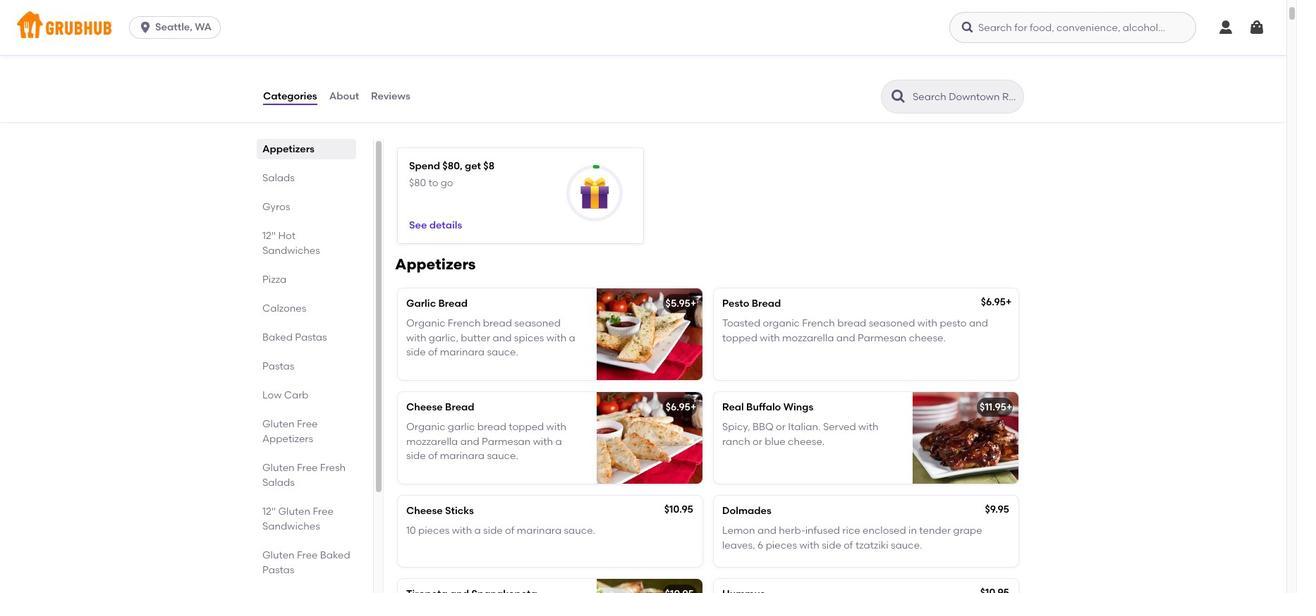 Task type: vqa. For each thing, say whether or not it's contained in the screenshot.
The $3.00
no



Task type: locate. For each thing, give the bounding box(es) containing it.
bread inside toasted organic french bread seasoned with pesto and topped with mozzarella and parmesan cheese.
[[838, 318, 867, 330]]

fresh
[[320, 462, 346, 474]]

0 vertical spatial topped
[[722, 332, 758, 344]]

1 vertical spatial baked
[[320, 550, 350, 562]]

0 vertical spatial marinara
[[440, 346, 485, 358]]

mozzarella down the organic
[[782, 332, 834, 344]]

Search Downtown Romio's Pizza and Pasta search field
[[911, 90, 1019, 104]]

with inside lemon and herb-infused rice enclosed in tender grape leaves, 6 pieces with side of tzatziki sauce.
[[800, 539, 820, 551]]

gluten for gluten free appetizers
[[262, 418, 295, 430]]

baked pastas
[[262, 332, 327, 344]]

topped down toasted
[[722, 332, 758, 344]]

0 vertical spatial appetizers
[[262, 143, 315, 155]]

sandwiches inside 12" gluten free sandwiches
[[262, 521, 320, 533]]

bread for pesto bread
[[483, 318, 512, 330]]

and inside lemon and herb-infused rice enclosed in tender grape leaves, 6 pieces with side of tzatziki sauce.
[[758, 525, 777, 537]]

0 horizontal spatial a
[[474, 525, 481, 537]]

seasoned left pesto
[[869, 318, 915, 330]]

0 vertical spatial $6.95 +
[[981, 296, 1012, 308]]

12" for 12" hot sandwiches
[[262, 230, 276, 242]]

free down the carb at the bottom left of page
[[297, 418, 318, 430]]

0 vertical spatial cheese.
[[909, 332, 946, 344]]

$80
[[409, 177, 426, 189]]

gluten down low
[[262, 418, 295, 430]]

$5.95
[[666, 298, 691, 310]]

svg image inside dec 14, 12:15pm button
[[262, 40, 277, 54]]

bread for garlic bread
[[438, 298, 468, 310]]

tiropeta and spanakopeta image
[[597, 579, 703, 593]]

$10.95
[[664, 504, 693, 516]]

marinara inside organic french bread seasoned with garlic, butter and spices with a side of marinara sauce.
[[440, 346, 485, 358]]

1 cheese from the top
[[406, 401, 443, 413]]

1 horizontal spatial a
[[555, 436, 562, 448]]

spicy,
[[722, 421, 750, 433]]

0 vertical spatial pieces
[[418, 525, 450, 537]]

bbq
[[753, 421, 774, 433]]

0 vertical spatial salads
[[262, 172, 295, 184]]

go
[[441, 177, 453, 189]]

toasted
[[722, 318, 761, 330]]

appetizers down categories button
[[262, 143, 315, 155]]

0 vertical spatial parmesan
[[858, 332, 907, 344]]

+ for spicy, bbq or italian. served with ranch or blue cheese.
[[1007, 401, 1013, 413]]

free inside gluten free baked pastas
[[297, 550, 318, 562]]

1 horizontal spatial french
[[802, 318, 835, 330]]

pastas
[[295, 332, 327, 344], [262, 361, 294, 373], [262, 564, 294, 576]]

bread inside organic french bread seasoned with garlic, butter and spices with a side of marinara sauce.
[[483, 318, 512, 330]]

bread up the organic
[[752, 298, 781, 310]]

reviews button
[[370, 71, 411, 122]]

14,
[[301, 41, 314, 53]]

sauce.
[[487, 346, 518, 358], [487, 450, 518, 462], [564, 525, 595, 537], [891, 539, 922, 551]]

gluten
[[262, 418, 295, 430], [262, 462, 295, 474], [278, 506, 310, 518], [262, 550, 295, 562]]

of inside lemon and herb-infused rice enclosed in tender grape leaves, 6 pieces with side of tzatziki sauce.
[[844, 539, 853, 551]]

organic inside organic french bread seasoned with garlic, butter and spices with a side of marinara sauce.
[[406, 318, 446, 330]]

organic for garlic,
[[406, 318, 446, 330]]

2 horizontal spatial a
[[569, 332, 575, 344]]

bread for pesto bread
[[752, 298, 781, 310]]

1 vertical spatial sandwiches
[[262, 521, 320, 533]]

1 vertical spatial a
[[555, 436, 562, 448]]

cheese.
[[909, 332, 946, 344], [788, 436, 825, 448]]

spices
[[514, 332, 544, 344]]

0 horizontal spatial french
[[448, 318, 481, 330]]

appetizers up gluten free fresh salads
[[262, 433, 313, 445]]

real buffalo wings image
[[913, 392, 1019, 484]]

sandwiches down hot
[[262, 245, 320, 257]]

12" left hot
[[262, 230, 276, 242]]

appetizers down the see details "button"
[[395, 255, 476, 273]]

svg image
[[961, 20, 975, 35]]

bread
[[438, 298, 468, 310], [752, 298, 781, 310], [445, 401, 475, 413]]

salads up 12" gluten free sandwiches
[[262, 477, 295, 489]]

gluten inside gluten free baked pastas
[[262, 550, 295, 562]]

marinara
[[440, 346, 485, 358], [440, 450, 485, 462], [517, 525, 562, 537]]

about button
[[329, 71, 360, 122]]

sandwiches
[[262, 245, 320, 257], [262, 521, 320, 533]]

2 salads from the top
[[262, 477, 295, 489]]

salads up gyros
[[262, 172, 295, 184]]

and
[[969, 318, 988, 330], [493, 332, 512, 344], [837, 332, 856, 344], [460, 436, 479, 448], [758, 525, 777, 537]]

or up blue
[[776, 421, 786, 433]]

+ for organic french bread seasoned with garlic, butter and spices with a side of marinara sauce.
[[691, 298, 697, 310]]

0 vertical spatial or
[[776, 421, 786, 433]]

cheese. down pesto
[[909, 332, 946, 344]]

free down 12" gluten free sandwiches
[[297, 550, 318, 562]]

seattle, wa
[[155, 21, 212, 33]]

2 vertical spatial pastas
[[262, 564, 294, 576]]

french right the organic
[[802, 318, 835, 330]]

topped inside organic garlic bread topped with mozzarella and parmesan with a side of marinara sauce.
[[509, 421, 544, 433]]

topped right garlic
[[509, 421, 544, 433]]

topped
[[722, 332, 758, 344], [509, 421, 544, 433]]

12" inside 12" gluten free sandwiches
[[262, 506, 276, 518]]

start group order
[[379, 41, 462, 53]]

pastas down calzones
[[295, 332, 327, 344]]

organic down garlic
[[406, 318, 446, 330]]

free for fresh
[[297, 462, 318, 474]]

1 horizontal spatial topped
[[722, 332, 758, 344]]

0 horizontal spatial $6.95
[[666, 401, 691, 413]]

seasoned inside toasted organic french bread seasoned with pesto and topped with mozzarella and parmesan cheese.
[[869, 318, 915, 330]]

0 horizontal spatial parmesan
[[482, 436, 531, 448]]

tender
[[919, 525, 951, 537]]

gyros
[[262, 201, 290, 213]]

bread
[[483, 318, 512, 330], [838, 318, 867, 330], [477, 421, 506, 433]]

pieces down cheese sticks
[[418, 525, 450, 537]]

1 horizontal spatial pieces
[[766, 539, 797, 551]]

1 vertical spatial organic
[[406, 421, 446, 433]]

organic down cheese bread
[[406, 421, 446, 433]]

0 horizontal spatial mozzarella
[[406, 436, 458, 448]]

garlic
[[406, 298, 436, 310]]

0 vertical spatial sandwiches
[[262, 245, 320, 257]]

2 cheese from the top
[[406, 505, 443, 517]]

ranch
[[722, 436, 750, 448]]

gluten down gluten free fresh salads
[[278, 506, 310, 518]]

mozzarella down garlic
[[406, 436, 458, 448]]

2 vertical spatial appetizers
[[262, 433, 313, 445]]

1 horizontal spatial $6.95 +
[[981, 296, 1012, 308]]

see details
[[409, 219, 462, 231]]

12" inside 12" hot sandwiches
[[262, 230, 276, 242]]

1 vertical spatial $6.95
[[666, 401, 691, 413]]

of inside organic garlic bread topped with mozzarella and parmesan with a side of marinara sauce.
[[428, 450, 438, 462]]

see
[[409, 219, 427, 231]]

1 horizontal spatial cheese.
[[909, 332, 946, 344]]

0 horizontal spatial topped
[[509, 421, 544, 433]]

side inside organic garlic bread topped with mozzarella and parmesan with a side of marinara sauce.
[[406, 450, 426, 462]]

organic inside organic garlic bread topped with mozzarella and parmesan with a side of marinara sauce.
[[406, 421, 446, 433]]

2 seasoned from the left
[[869, 318, 915, 330]]

1 vertical spatial cheese
[[406, 505, 443, 517]]

1 vertical spatial parmesan
[[482, 436, 531, 448]]

seattle, wa button
[[129, 16, 226, 39]]

1 seasoned from the left
[[514, 318, 561, 330]]

1 vertical spatial topped
[[509, 421, 544, 433]]

1 horizontal spatial parmesan
[[858, 332, 907, 344]]

pastas up low
[[262, 361, 294, 373]]

gluten down 12" gluten free sandwiches
[[262, 550, 295, 562]]

free left fresh
[[297, 462, 318, 474]]

toasted organic french bread seasoned with pesto and topped with mozzarella and parmesan cheese.
[[722, 318, 988, 344]]

1 vertical spatial pieces
[[766, 539, 797, 551]]

2 sandwiches from the top
[[262, 521, 320, 533]]

french inside organic french bread seasoned with garlic, butter and spices with a side of marinara sauce.
[[448, 318, 481, 330]]

1 vertical spatial $6.95 +
[[666, 401, 697, 413]]

1 vertical spatial marinara
[[440, 450, 485, 462]]

bread right garlic
[[438, 298, 468, 310]]

12"
[[262, 230, 276, 242], [262, 506, 276, 518]]

$80,
[[443, 160, 463, 172]]

order
[[436, 41, 462, 53]]

$6.95 +
[[981, 296, 1012, 308], [666, 401, 697, 413]]

gluten inside gluten free fresh salads
[[262, 462, 295, 474]]

main navigation navigation
[[0, 0, 1287, 55]]

side
[[406, 346, 426, 358], [406, 450, 426, 462], [483, 525, 503, 537], [822, 539, 841, 551]]

appetizers
[[262, 143, 315, 155], [395, 255, 476, 273], [262, 433, 313, 445]]

$11.95
[[980, 401, 1007, 413]]

organic
[[406, 318, 446, 330], [406, 421, 446, 433]]

free inside gluten free appetizers
[[297, 418, 318, 430]]

french
[[448, 318, 481, 330], [802, 318, 835, 330]]

low
[[262, 389, 282, 401]]

0 horizontal spatial baked
[[262, 332, 293, 344]]

1 12" from the top
[[262, 230, 276, 242]]

categories
[[263, 90, 317, 102]]

butter
[[461, 332, 490, 344]]

1 vertical spatial salads
[[262, 477, 295, 489]]

dec 14, 12:15pm button
[[262, 35, 354, 60]]

0 vertical spatial 12"
[[262, 230, 276, 242]]

with
[[918, 318, 938, 330], [406, 332, 426, 344], [547, 332, 567, 344], [760, 332, 780, 344], [546, 421, 567, 433], [859, 421, 879, 433], [533, 436, 553, 448], [452, 525, 472, 537], [800, 539, 820, 551]]

and inside organic french bread seasoned with garlic, butter and spices with a side of marinara sauce.
[[493, 332, 512, 344]]

sauce. inside organic garlic bread topped with mozzarella and parmesan with a side of marinara sauce.
[[487, 450, 518, 462]]

seasoned up spices
[[514, 318, 561, 330]]

or down the bbq
[[753, 436, 763, 448]]

svg image
[[1218, 19, 1235, 36], [1249, 19, 1266, 36], [138, 20, 152, 35], [262, 40, 277, 54]]

0 vertical spatial a
[[569, 332, 575, 344]]

1 organic from the top
[[406, 318, 446, 330]]

2 french from the left
[[802, 318, 835, 330]]

free down gluten free fresh salads
[[313, 506, 334, 518]]

bread inside organic garlic bread topped with mozzarella and parmesan with a side of marinara sauce.
[[477, 421, 506, 433]]

0 vertical spatial organic
[[406, 318, 446, 330]]

1 horizontal spatial mozzarella
[[782, 332, 834, 344]]

mozzarella
[[782, 332, 834, 344], [406, 436, 458, 448]]

cheese. down italian.
[[788, 436, 825, 448]]

0 horizontal spatial seasoned
[[514, 318, 561, 330]]

cheese
[[406, 401, 443, 413], [406, 505, 443, 517]]

1 horizontal spatial seasoned
[[869, 318, 915, 330]]

of
[[428, 346, 438, 358], [428, 450, 438, 462], [505, 525, 515, 537], [844, 539, 853, 551]]

2 organic from the top
[[406, 421, 446, 433]]

0 vertical spatial mozzarella
[[782, 332, 834, 344]]

0 horizontal spatial cheese.
[[788, 436, 825, 448]]

pieces
[[418, 525, 450, 537], [766, 539, 797, 551]]

categories button
[[262, 71, 318, 122]]

or
[[776, 421, 786, 433], [753, 436, 763, 448]]

to
[[429, 177, 438, 189]]

seasoned
[[514, 318, 561, 330], [869, 318, 915, 330]]

pesto
[[722, 298, 749, 310]]

lemon
[[722, 525, 755, 537]]

gluten down gluten free appetizers
[[262, 462, 295, 474]]

1 french from the left
[[448, 318, 481, 330]]

gluten free appetizers
[[262, 418, 318, 445]]

0 vertical spatial cheese
[[406, 401, 443, 413]]

2 12" from the top
[[262, 506, 276, 518]]

pastas down 12" gluten free sandwiches
[[262, 564, 294, 576]]

1 vertical spatial 12"
[[262, 506, 276, 518]]

side inside organic french bread seasoned with garlic, butter and spices with a side of marinara sauce.
[[406, 346, 426, 358]]

$6.95
[[981, 296, 1006, 308], [666, 401, 691, 413]]

french up butter at left bottom
[[448, 318, 481, 330]]

0 vertical spatial baked
[[262, 332, 293, 344]]

baked down 12" gluten free sandwiches
[[320, 550, 350, 562]]

free
[[297, 418, 318, 430], [297, 462, 318, 474], [313, 506, 334, 518], [297, 550, 318, 562]]

organic garlic bread topped with mozzarella and parmesan with a side of marinara sauce.
[[406, 421, 567, 462]]

12" down gluten free fresh salads
[[262, 506, 276, 518]]

mozzarella inside toasted organic french bread seasoned with pesto and topped with mozzarella and parmesan cheese.
[[782, 332, 834, 344]]

1 salads from the top
[[262, 172, 295, 184]]

free inside gluten free fresh salads
[[297, 462, 318, 474]]

dec 14, 12:15pm
[[279, 41, 354, 53]]

parmesan inside organic garlic bread topped with mozzarella and parmesan with a side of marinara sauce.
[[482, 436, 531, 448]]

1 vertical spatial or
[[753, 436, 763, 448]]

1 horizontal spatial baked
[[320, 550, 350, 562]]

see details button
[[409, 213, 462, 238]]

appetizers inside gluten free appetizers
[[262, 433, 313, 445]]

sandwiches up gluten free baked pastas
[[262, 521, 320, 533]]

sauce. inside organic french bread seasoned with garlic, butter and spices with a side of marinara sauce.
[[487, 346, 518, 358]]

lemon and herb-infused rice enclosed in tender grape leaves, 6 pieces with side of tzatziki sauce.
[[722, 525, 982, 551]]

pieces down herb-
[[766, 539, 797, 551]]

free for appetizers
[[297, 418, 318, 430]]

1 horizontal spatial $6.95
[[981, 296, 1006, 308]]

1 vertical spatial mozzarella
[[406, 436, 458, 448]]

cheese for cheese bread
[[406, 401, 443, 413]]

1 sandwiches from the top
[[262, 245, 320, 257]]

1 vertical spatial cheese.
[[788, 436, 825, 448]]

+
[[1006, 296, 1012, 308], [691, 298, 697, 310], [691, 401, 697, 413], [1007, 401, 1013, 413]]

baked down calzones
[[262, 332, 293, 344]]

bread up garlic
[[445, 401, 475, 413]]

gluten inside gluten free appetizers
[[262, 418, 295, 430]]

salads
[[262, 172, 295, 184], [262, 477, 295, 489]]



Task type: describe. For each thing, give the bounding box(es) containing it.
search icon image
[[890, 88, 907, 105]]

organic for mozzarella
[[406, 421, 446, 433]]

tzatziki
[[856, 539, 889, 551]]

pizza
[[262, 274, 287, 286]]

leaves,
[[722, 539, 755, 551]]

cheese. inside toasted organic french bread seasoned with pesto and topped with mozzarella and parmesan cheese.
[[909, 332, 946, 344]]

1 vertical spatial appetizers
[[395, 255, 476, 273]]

1 horizontal spatial or
[[776, 421, 786, 433]]

real buffalo wings
[[722, 401, 814, 413]]

gluten free baked pastas
[[262, 550, 350, 576]]

12:15pm
[[316, 41, 354, 53]]

svg image inside seattle, wa button
[[138, 20, 152, 35]]

garlic,
[[429, 332, 459, 344]]

wings
[[784, 401, 814, 413]]

10 pieces with a side of marinara sauce.
[[406, 525, 595, 537]]

a inside organic french bread seasoned with garlic, butter and spices with a side of marinara sauce.
[[569, 332, 575, 344]]

people icon image
[[362, 40, 376, 54]]

$8
[[483, 160, 495, 172]]

gluten inside 12" gluten free sandwiches
[[278, 506, 310, 518]]

in
[[909, 525, 917, 537]]

0 horizontal spatial pieces
[[418, 525, 450, 537]]

12" for 12" gluten free sandwiches
[[262, 506, 276, 518]]

gluten for gluten free fresh salads
[[262, 462, 295, 474]]

Search for food, convenience, alcohol... search field
[[950, 12, 1196, 43]]

free for baked
[[297, 550, 318, 562]]

0 horizontal spatial $6.95 +
[[666, 401, 697, 413]]

1 vertical spatial pastas
[[262, 361, 294, 373]]

dolmades
[[722, 505, 772, 517]]

cheese sticks
[[406, 505, 474, 517]]

salads inside gluten free fresh salads
[[262, 477, 295, 489]]

sticks
[[445, 505, 474, 517]]

herb-
[[779, 525, 805, 537]]

and inside organic garlic bread topped with mozzarella and parmesan with a side of marinara sauce.
[[460, 436, 479, 448]]

reward icon image
[[579, 178, 610, 209]]

carb
[[284, 389, 309, 401]]

12" gluten free sandwiches
[[262, 506, 334, 533]]

baked inside gluten free baked pastas
[[320, 550, 350, 562]]

infused
[[805, 525, 840, 537]]

a inside organic garlic bread topped with mozzarella and parmesan with a side of marinara sauce.
[[555, 436, 562, 448]]

2 vertical spatial a
[[474, 525, 481, 537]]

12" hot sandwiches
[[262, 230, 320, 257]]

0 horizontal spatial or
[[753, 436, 763, 448]]

start
[[379, 41, 402, 53]]

enclosed
[[863, 525, 906, 537]]

spend $80, get $8 $80 to go
[[409, 160, 495, 189]]

0 vertical spatial pastas
[[295, 332, 327, 344]]

buffalo
[[746, 401, 781, 413]]

organic
[[763, 318, 800, 330]]

garlic bread
[[406, 298, 468, 310]]

spend
[[409, 160, 440, 172]]

served
[[823, 421, 856, 433]]

bread for cheese bread
[[445, 401, 475, 413]]

sauce. inside lemon and herb-infused rice enclosed in tender grape leaves, 6 pieces with side of tzatziki sauce.
[[891, 539, 922, 551]]

reviews
[[371, 90, 410, 102]]

topped inside toasted organic french bread seasoned with pesto and topped with mozzarella and parmesan cheese.
[[722, 332, 758, 344]]

real
[[722, 401, 744, 413]]

cheese bread image
[[597, 392, 703, 484]]

10
[[406, 525, 416, 537]]

+ for organic garlic bread topped with mozzarella and parmesan with a side of marinara sauce.
[[691, 401, 697, 413]]

with inside spicy, bbq or italian. served with ranch or blue cheese.
[[859, 421, 879, 433]]

about
[[329, 90, 359, 102]]

details
[[429, 219, 462, 231]]

french inside toasted organic french bread seasoned with pesto and topped with mozzarella and parmesan cheese.
[[802, 318, 835, 330]]

italian.
[[788, 421, 821, 433]]

bread for real buffalo wings
[[477, 421, 506, 433]]

free inside 12" gluten free sandwiches
[[313, 506, 334, 518]]

group
[[405, 41, 433, 53]]

grape
[[953, 525, 982, 537]]

marinara inside organic garlic bread topped with mozzarella and parmesan with a side of marinara sauce.
[[440, 450, 485, 462]]

get
[[465, 160, 481, 172]]

of inside organic french bread seasoned with garlic, butter and spices with a side of marinara sauce.
[[428, 346, 438, 358]]

cheese. inside spicy, bbq or italian. served with ranch or blue cheese.
[[788, 436, 825, 448]]

calzones
[[262, 303, 306, 315]]

2 vertical spatial marinara
[[517, 525, 562, 537]]

pesto bread
[[722, 298, 781, 310]]

6
[[758, 539, 763, 551]]

wa
[[195, 21, 212, 33]]

pastas inside gluten free baked pastas
[[262, 564, 294, 576]]

gluten for gluten free baked pastas
[[262, 550, 295, 562]]

gluten free fresh salads
[[262, 462, 346, 489]]

mozzarella inside organic garlic bread topped with mozzarella and parmesan with a side of marinara sauce.
[[406, 436, 458, 448]]

garlic
[[448, 421, 475, 433]]

cheese bread
[[406, 401, 475, 413]]

dec
[[279, 41, 299, 53]]

$5.95 +
[[666, 298, 697, 310]]

garlic bread image
[[597, 289, 703, 380]]

parmesan inside toasted organic french bread seasoned with pesto and topped with mozzarella and parmesan cheese.
[[858, 332, 907, 344]]

spicy, bbq or italian. served with ranch or blue cheese.
[[722, 421, 879, 448]]

blue
[[765, 436, 786, 448]]

cheese for cheese sticks
[[406, 505, 443, 517]]

side inside lemon and herb-infused rice enclosed in tender grape leaves, 6 pieces with side of tzatziki sauce.
[[822, 539, 841, 551]]

organic french bread seasoned with garlic, butter and spices with a side of marinara sauce.
[[406, 318, 575, 358]]

pieces inside lemon and herb-infused rice enclosed in tender grape leaves, 6 pieces with side of tzatziki sauce.
[[766, 539, 797, 551]]

seattle,
[[155, 21, 192, 33]]

start group order button
[[362, 35, 462, 60]]

rice
[[843, 525, 860, 537]]

seasoned inside organic french bread seasoned with garlic, butter and spices with a side of marinara sauce.
[[514, 318, 561, 330]]

0 vertical spatial $6.95
[[981, 296, 1006, 308]]

low carb
[[262, 389, 309, 401]]

hot
[[278, 230, 296, 242]]

pesto
[[940, 318, 967, 330]]

$9.95
[[985, 504, 1010, 516]]

$11.95 +
[[980, 401, 1013, 413]]



